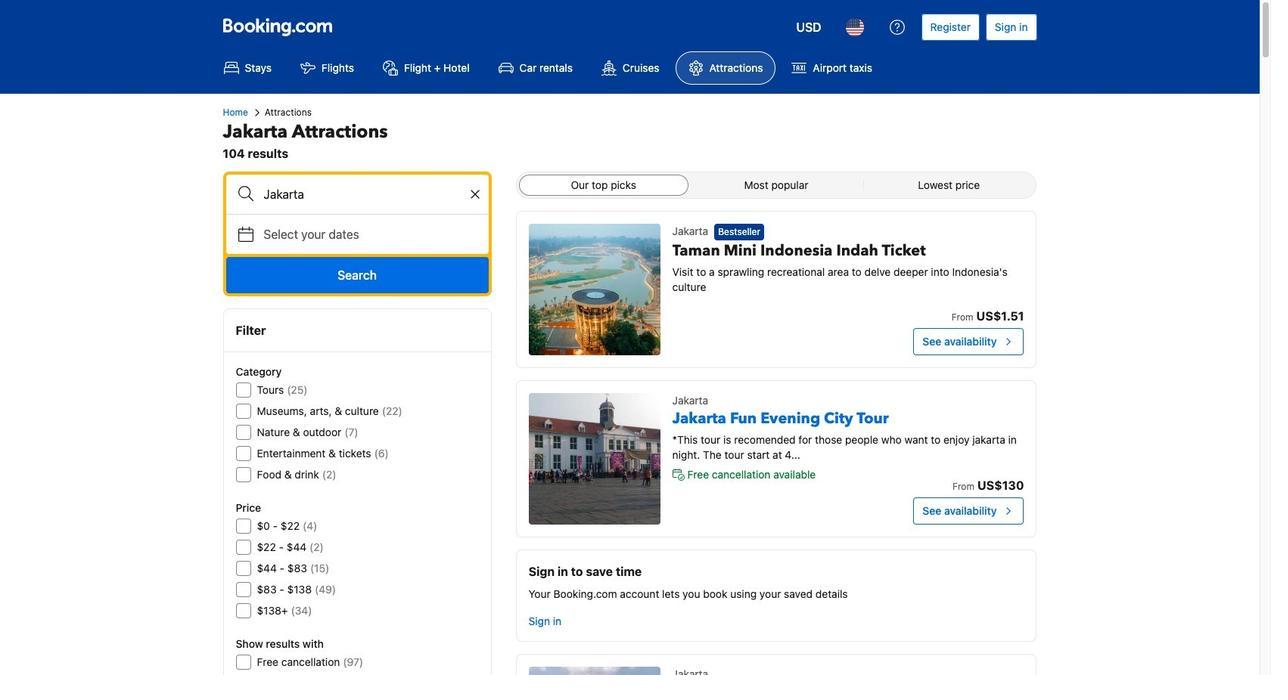 Task type: describe. For each thing, give the bounding box(es) containing it.
jakarta fun evening city tour image
[[529, 394, 661, 525]]

taman mini indonesia indah ticket image
[[529, 224, 661, 356]]

Where are you going? search field
[[226, 175, 489, 214]]



Task type: vqa. For each thing, say whether or not it's contained in the screenshot.
Booking.com image
yes



Task type: locate. For each thing, give the bounding box(es) containing it.
jakarta half-day highlights tour image
[[529, 668, 661, 676]]

booking.com image
[[223, 18, 332, 36]]



